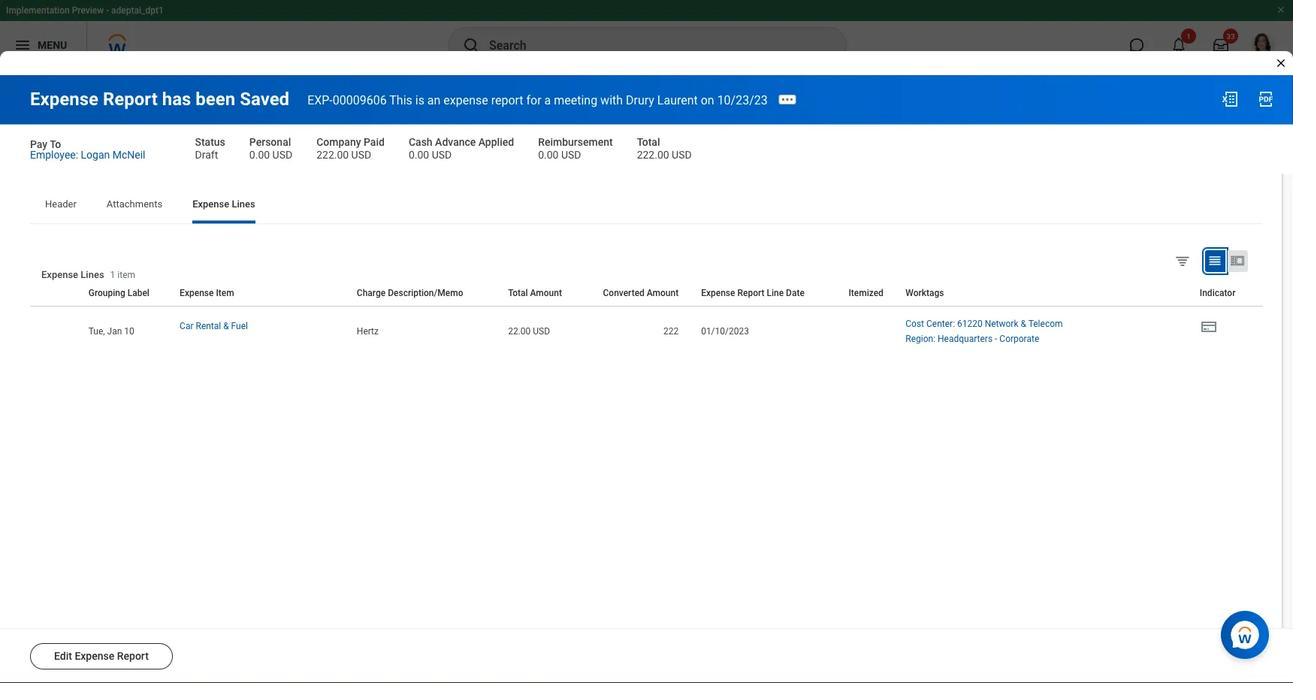 Task type: locate. For each thing, give the bounding box(es) containing it.
1 vertical spatial report
[[738, 288, 765, 298]]

logan
[[81, 148, 110, 161]]

items selected list
[[906, 316, 1087, 345]]

expense down draft
[[193, 198, 229, 210]]

implementation preview -   adeptai_dpt1
[[6, 5, 164, 16]]

exp-
[[308, 93, 333, 107]]

&
[[1021, 319, 1027, 329], [223, 321, 229, 331]]

usd down 00009606
[[352, 148, 372, 161]]

lines down personal 0.00 usd
[[232, 198, 255, 210]]

total for total 222.00 usd
[[637, 136, 660, 148]]

total down drury
[[637, 136, 660, 148]]

meeting
[[554, 93, 598, 107]]

- right preview
[[106, 5, 109, 16]]

worktags button
[[906, 288, 1178, 298]]

usd
[[273, 148, 293, 161], [352, 148, 372, 161], [432, 148, 452, 161], [562, 148, 581, 161], [672, 148, 692, 161], [533, 326, 550, 337]]

expense up to
[[30, 88, 98, 110]]

saved
[[240, 88, 290, 110]]

1 horizontal spatial 222.00
[[637, 148, 670, 161]]

expense lines 1 item
[[41, 269, 135, 280]]

1 horizontal spatial 0.00
[[409, 148, 429, 161]]

2 222.00 from the left
[[637, 148, 670, 161]]

& left fuel
[[223, 321, 229, 331]]

option group
[[1172, 250, 1260, 275]]

tue, jan 10
[[88, 326, 134, 337]]

expense left 1
[[41, 269, 78, 280]]

222.00
[[317, 148, 349, 161], [637, 148, 670, 161]]

report right edit
[[117, 650, 149, 663]]

total amount
[[508, 288, 562, 298]]

222.00 left paid
[[317, 148, 349, 161]]

0 vertical spatial lines
[[232, 198, 255, 210]]

usd down meeting
[[562, 148, 581, 161]]

close environment banner image
[[1277, 5, 1286, 14]]

1
[[110, 270, 115, 280]]

employee: logan mcneil link
[[30, 145, 145, 161]]

expense for expense lines
[[193, 198, 229, 210]]

mcneil
[[113, 148, 145, 161]]

amount right converted
[[647, 288, 679, 298]]

1 vertical spatial total
[[508, 288, 528, 298]]

usd down laurent
[[672, 148, 692, 161]]

cost
[[906, 319, 925, 329]]

0.00 right status draft
[[249, 148, 270, 161]]

2 amount from the left
[[647, 288, 679, 298]]

0 horizontal spatial &
[[223, 321, 229, 331]]

0.00 right applied
[[538, 148, 559, 161]]

3 0.00 from the left
[[538, 148, 559, 161]]

expense inside button
[[75, 650, 114, 663]]

& up corporate
[[1021, 319, 1027, 329]]

converted
[[603, 288, 645, 298]]

header
[[45, 198, 77, 210]]

total
[[637, 136, 660, 148], [508, 288, 528, 298]]

usd left company
[[273, 148, 293, 161]]

22.00 usd
[[508, 326, 550, 337]]

22.00
[[508, 326, 531, 337]]

report
[[103, 88, 158, 110], [738, 288, 765, 298], [117, 650, 149, 663]]

0 horizontal spatial lines
[[81, 269, 104, 280]]

has
[[162, 88, 191, 110]]

status
[[195, 136, 225, 148]]

expense lines
[[193, 198, 255, 210]]

car rental & fuel
[[180, 321, 248, 331]]

1 222.00 from the left
[[317, 148, 349, 161]]

2 horizontal spatial 0.00
[[538, 148, 559, 161]]

0 horizontal spatial -
[[106, 5, 109, 16]]

usd inside reimbursement 0.00 usd
[[562, 148, 581, 161]]

tab list containing header
[[30, 187, 1264, 223]]

- inside banner
[[106, 5, 109, 16]]

tab list
[[30, 187, 1264, 223]]

expense right edit
[[75, 650, 114, 663]]

inbox large image
[[1214, 38, 1229, 53]]

amount for converted amount
[[647, 288, 679, 298]]

date
[[786, 288, 805, 298]]

report left has
[[103, 88, 158, 110]]

10/23/23
[[718, 93, 768, 107]]

itemized
[[849, 288, 884, 298]]

2 0.00 from the left
[[409, 148, 429, 161]]

column header
[[30, 280, 77, 306]]

0 horizontal spatial amount
[[530, 288, 562, 298]]

1 amount from the left
[[530, 288, 562, 298]]

cash
[[409, 136, 433, 148]]

0 vertical spatial report
[[103, 88, 158, 110]]

item
[[118, 270, 135, 280]]

0 vertical spatial total
[[637, 136, 660, 148]]

- for headquarters
[[995, 334, 998, 344]]

exp-00009606 this is an expense report for a meeting with drury laurent on 10/23/23 link
[[308, 93, 768, 107]]

0 horizontal spatial total
[[508, 288, 528, 298]]

1 horizontal spatial -
[[995, 334, 998, 344]]

charge
[[357, 288, 386, 298]]

0.00 left advance
[[409, 148, 429, 161]]

- inside the items selected list
[[995, 334, 998, 344]]

222.00 down drury
[[637, 148, 670, 161]]

for
[[527, 93, 542, 107]]

1 horizontal spatial &
[[1021, 319, 1027, 329]]

select to filter grid data image
[[1175, 253, 1192, 269]]

region:
[[906, 334, 936, 344]]

edit expense report
[[54, 650, 149, 663]]

network
[[985, 319, 1019, 329]]

0.00
[[249, 148, 270, 161], [409, 148, 429, 161], [538, 148, 559, 161]]

an
[[428, 93, 441, 107]]

is
[[416, 93, 425, 107]]

total amount button
[[508, 288, 569, 298]]

0.00 inside cash advance applied 0.00 usd
[[409, 148, 429, 161]]

0.00 inside reimbursement 0.00 usd
[[538, 148, 559, 161]]

1 horizontal spatial lines
[[232, 198, 255, 210]]

expense for expense report line date
[[702, 288, 736, 298]]

usd inside cash advance applied 0.00 usd
[[432, 148, 452, 161]]

amount
[[530, 288, 562, 298], [647, 288, 679, 298]]

personal 0.00 usd
[[249, 136, 293, 161]]

amount up 22.00 usd
[[530, 288, 562, 298]]

preview
[[72, 5, 104, 16]]

report left 'line'
[[738, 288, 765, 298]]

- down network
[[995, 334, 998, 344]]

draft
[[195, 148, 218, 161]]

export to excel image
[[1222, 90, 1240, 108]]

usd inside company paid 222.00 usd
[[352, 148, 372, 161]]

1 horizontal spatial amount
[[647, 288, 679, 298]]

itemized button
[[849, 288, 884, 298]]

1 vertical spatial lines
[[81, 269, 104, 280]]

lines for expense lines
[[232, 198, 255, 210]]

0 horizontal spatial 0.00
[[249, 148, 270, 161]]

0 horizontal spatial 222.00
[[317, 148, 349, 161]]

Toggle to Grid view radio
[[1206, 250, 1226, 272]]

1 vertical spatial -
[[995, 334, 998, 344]]

telecom
[[1029, 319, 1063, 329]]

line
[[767, 288, 784, 298]]

usd down an
[[432, 148, 452, 161]]

amount for total amount
[[530, 288, 562, 298]]

expense report has been saved dialog
[[0, 0, 1294, 683]]

expense up 01/10/2023
[[702, 288, 736, 298]]

0.00 inside personal 0.00 usd
[[249, 148, 270, 161]]

-
[[106, 5, 109, 16], [995, 334, 998, 344]]

center:
[[927, 319, 956, 329]]

expense left item
[[180, 288, 214, 298]]

expense for expense report has been saved
[[30, 88, 98, 110]]

pay
[[30, 138, 47, 150]]

option group inside expense report has been saved main content
[[1172, 250, 1260, 275]]

1 horizontal spatial total
[[637, 136, 660, 148]]

total up 22.00
[[508, 288, 528, 298]]

rental
[[196, 321, 221, 331]]

0 vertical spatial -
[[106, 5, 109, 16]]

search image
[[462, 36, 480, 54]]

lines left 1
[[81, 269, 104, 280]]

1 0.00 from the left
[[249, 148, 270, 161]]

employee:
[[30, 148, 78, 161]]

workday assistant region
[[1222, 605, 1276, 659]]

pay to
[[30, 138, 61, 150]]

total inside total 222.00 usd
[[637, 136, 660, 148]]

company paid 222.00 usd
[[317, 136, 385, 161]]

2 vertical spatial report
[[117, 650, 149, 663]]

implementation
[[6, 5, 70, 16]]

total for total amount
[[508, 288, 528, 298]]



Task type: vqa. For each thing, say whether or not it's contained in the screenshot.
Organization
no



Task type: describe. For each thing, give the bounding box(es) containing it.
grouping label button
[[88, 288, 157, 298]]

paid
[[364, 136, 385, 148]]

report for line
[[738, 288, 765, 298]]

exp-00009606 this is an expense report for a meeting with drury laurent on 10/23/23
[[308, 93, 768, 107]]

close expense report has been saved image
[[1276, 57, 1288, 69]]

0.00 for personal 0.00 usd
[[249, 148, 270, 161]]

hertz
[[357, 326, 379, 337]]

edit
[[54, 650, 72, 663]]

61220
[[958, 319, 983, 329]]

jan
[[107, 326, 122, 337]]

expense
[[444, 93, 488, 107]]

to
[[50, 138, 61, 150]]

total 222.00 usd
[[637, 136, 692, 161]]

report for has
[[103, 88, 158, 110]]

- for preview
[[106, 5, 109, 16]]

charge description/memo
[[357, 288, 463, 298]]

credit card image
[[1200, 318, 1218, 336]]

car
[[180, 321, 194, 331]]

company
[[317, 136, 361, 148]]

cost center: 61220 network & telecom link
[[906, 316, 1063, 329]]

applied
[[479, 136, 514, 148]]

implementation preview -   adeptai_dpt1 banner
[[0, 0, 1294, 69]]

status draft
[[195, 136, 225, 161]]

222.00 inside total 222.00 usd
[[637, 148, 670, 161]]

expense report has been saved main content
[[0, 75, 1294, 683]]

region: headquarters - corporate
[[906, 334, 1040, 344]]

expense report line date
[[702, 288, 805, 298]]

attachments
[[107, 198, 163, 210]]

car rental & fuel link
[[180, 318, 248, 331]]

view printable version (pdf) image
[[1258, 90, 1276, 108]]

222.00 inside company paid 222.00 usd
[[317, 148, 349, 161]]

indicator
[[1200, 288, 1236, 298]]

label
[[128, 288, 150, 298]]

personal
[[249, 136, 291, 148]]

usd inside total 222.00 usd
[[672, 148, 692, 161]]

region: headquarters - corporate link
[[906, 331, 1040, 344]]

laurent
[[658, 93, 698, 107]]

corporate
[[1000, 334, 1040, 344]]

been
[[196, 88, 235, 110]]

indicator button
[[1200, 288, 1241, 298]]

10
[[124, 326, 134, 337]]

headquarters
[[938, 334, 993, 344]]

01/10/2023
[[702, 326, 749, 337]]

report inside button
[[117, 650, 149, 663]]

column header inside expense report has been saved main content
[[30, 280, 77, 306]]

0.00 for reimbursement 0.00 usd
[[538, 148, 559, 161]]

cash advance applied 0.00 usd
[[409, 136, 514, 161]]

222
[[664, 326, 679, 337]]

report
[[491, 93, 524, 107]]

grouping label
[[88, 288, 150, 298]]

expense item
[[180, 288, 234, 298]]

converted amount button
[[591, 288, 679, 298]]

drury
[[626, 93, 655, 107]]

tue,
[[88, 326, 105, 337]]

profile logan mcneil element
[[1243, 29, 1285, 62]]

reimbursement 0.00 usd
[[538, 136, 613, 161]]

tab list inside expense report has been saved main content
[[30, 187, 1264, 223]]

usd inside personal 0.00 usd
[[273, 148, 293, 161]]

notifications large image
[[1172, 38, 1187, 53]]

grouping
[[88, 288, 125, 298]]

charge description/memo button
[[357, 288, 486, 298]]

00009606
[[333, 93, 387, 107]]

edit expense report button
[[30, 644, 173, 670]]

lines for expense lines 1 item
[[81, 269, 104, 280]]

advance
[[435, 136, 476, 148]]

description/memo
[[388, 288, 463, 298]]

fuel
[[231, 321, 248, 331]]

usd right 22.00
[[533, 326, 550, 337]]

expense item button
[[180, 288, 334, 298]]

adeptai_dpt1
[[111, 5, 164, 16]]

expense for expense lines 1 item
[[41, 269, 78, 280]]

& inside the items selected list
[[1021, 319, 1027, 329]]

toggle to grid view image
[[1208, 253, 1223, 268]]

employee: logan mcneil
[[30, 148, 145, 161]]

worktags
[[906, 288, 945, 298]]

converted amount
[[603, 288, 679, 298]]

a
[[545, 93, 551, 107]]

this
[[390, 93, 413, 107]]

toggle to list detail view image
[[1231, 253, 1246, 268]]

with
[[601, 93, 623, 107]]

Toggle to List Detail view radio
[[1228, 250, 1249, 272]]

item
[[216, 288, 234, 298]]

expense report has been saved
[[30, 88, 290, 110]]

expense for expense item
[[180, 288, 214, 298]]

expense report line date button
[[702, 288, 827, 298]]

reimbursement
[[538, 136, 613, 148]]

on
[[701, 93, 715, 107]]



